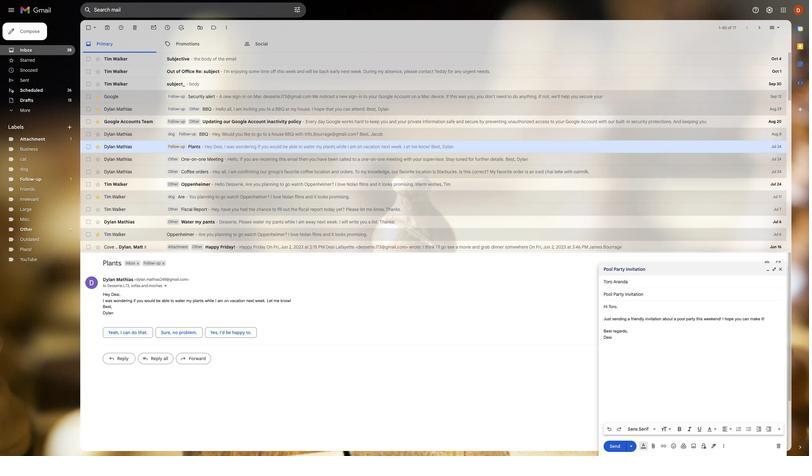Task type: describe. For each thing, give the bounding box(es) containing it.
8 inside cove .. dylan , matt 8
[[144, 245, 147, 250]]

to up inactivity
[[267, 106, 271, 112]]

needs.
[[477, 69, 491, 74]]

nolan for dog are - you planning to go watch oppenheimer? i love nolan films and it looks promising.
[[282, 194, 294, 200]]

1 horizontal spatial jun
[[544, 245, 551, 250]]

tim walker for jul 7
[[104, 207, 126, 213]]

my up oppenheimer - are you planning to go watch oppenheimer? i love nolan films and it looks promising.
[[266, 219, 272, 225]]

you right help
[[571, 94, 579, 100]]

misc.
[[20, 217, 31, 223]]

0 vertical spatial ,
[[131, 244, 132, 250]]

google up like
[[232, 119, 247, 125]]

2 horizontal spatial account
[[581, 119, 598, 125]]

1 vertical spatial email
[[288, 157, 298, 162]]

row containing google accounts team
[[80, 116, 787, 128]]

toro,
[[609, 305, 618, 310]]

you left had
[[232, 207, 239, 213]]

24 for for
[[778, 157, 782, 162]]

10 row from the top
[[80, 166, 787, 178]]

0 horizontal spatial if
[[240, 157, 243, 162]]

1 horizontal spatial secure
[[580, 94, 593, 100]]

dylan mathias cell
[[103, 277, 189, 283]]

you right inviting
[[259, 106, 266, 112]]

plants inside row
[[323, 144, 336, 150]]

1 vertical spatial oppenheimer
[[167, 232, 194, 238]]

let inside row
[[404, 144, 411, 150]]

go right you
[[221, 194, 226, 200]]

0 vertical spatial 8
[[780, 132, 782, 137]]

to right like
[[252, 132, 256, 137]]

dylan mathias < dylan.mathias248@gmail.com >
[[103, 277, 189, 283]]

yet?
[[337, 207, 345, 213]]

more send options image
[[629, 444, 635, 450]]

to right you
[[216, 194, 220, 200]]

to up friday!
[[233, 232, 237, 238]]

bold ‪(⌘b)‬ image
[[677, 427, 683, 433]]

my
[[490, 169, 496, 175]]

0 horizontal spatial jun
[[281, 245, 288, 250]]

follow-up right team
[[168, 119, 185, 124]]

1 horizontal spatial while
[[285, 219, 295, 225]]

know.
[[374, 207, 385, 213]]

hope inside row
[[315, 106, 325, 112]]

google up the google accounts team at the top of the page
[[104, 94, 119, 100]]

26
[[67, 88, 72, 93]]

hey for hey desi, i was wondering if you would be able to water my plants while i am on vacation next week. let me know! best, dylan
[[205, 144, 213, 150]]

tim walker for jul 24
[[104, 182, 128, 187]]

best, left jacob
[[360, 132, 370, 137]]

2 horizontal spatial looks
[[382, 182, 393, 187]]

1 favorite from the left
[[284, 169, 300, 175]]

be inside button
[[226, 330, 231, 336]]

1 vertical spatial hello
[[215, 182, 225, 187]]

large link
[[20, 207, 32, 213]]

1 sign- from the left
[[233, 94, 243, 100]]

reply for reply all
[[151, 356, 162, 362]]

updating
[[203, 119, 222, 125]]

insert signature image
[[711, 444, 718, 450]]

- up office
[[191, 56, 193, 62]]

to right need
[[508, 94, 512, 100]]

subject_
[[167, 81, 185, 87]]

google down absence,
[[379, 94, 393, 100]]

2 pm from the left
[[582, 245, 589, 250]]

starred link
[[20, 57, 35, 63]]

6 for mathias
[[780, 220, 782, 224]]

to right called
[[353, 157, 357, 162]]

1 vertical spatial have
[[221, 207, 231, 213]]

1 2, from the left
[[289, 245, 293, 250]]

to left fill
[[273, 207, 277, 213]]

desi, inside hey desi, i was wondering if you would be able to water my plants while i am on vacation next week. let me know! best, dylan
[[111, 293, 121, 297]]

- left i'm
[[221, 69, 223, 74]]

the right had
[[249, 207, 256, 213]]

tab list containing primary
[[80, 35, 792, 53]]

you up "dog are - you planning to go watch oppenheimer? i love nolan films and it looks promising."
[[254, 182, 261, 187]]

keeping
[[683, 119, 699, 125]]

google down help
[[566, 119, 580, 125]]

0 vertical spatial desserie,
[[226, 182, 245, 187]]

aug for secure
[[769, 119, 777, 124]]

2 horizontal spatial love
[[338, 182, 346, 187]]

dylan inside hey desi, i was wondering if you would be able to water my plants while i am on vacation next week. let me know! best, dylan
[[103, 311, 113, 316]]

insert emoji ‪(⌘⇧2)‬ image
[[671, 444, 677, 450]]

4 inside the "labels" navigation
[[69, 227, 72, 232]]

you,
[[468, 94, 476, 100]]

my right during
[[378, 69, 384, 74]]

0 horizontal spatial are
[[178, 194, 185, 200]]

- down updating
[[210, 132, 212, 137]]

you right then
[[309, 157, 317, 162]]

0 vertical spatial planning
[[262, 182, 279, 187]]

serif
[[639, 427, 649, 433]]

1 new from the left
[[223, 94, 232, 100]]

best, up keep
[[367, 106, 377, 112]]

best, up supervisor.
[[432, 144, 442, 150]]

with left built-
[[599, 119, 608, 125]]

oct for oct 1
[[773, 69, 780, 74]]

0 vertical spatial films
[[359, 182, 369, 187]]

oatmilk.
[[574, 169, 590, 175]]

38
[[67, 48, 72, 52]]

alert
[[206, 94, 215, 100]]

go right i'll at the bottom of the page
[[442, 245, 447, 250]]

and left grab
[[473, 245, 480, 250]]

matt
[[133, 244, 143, 250]]

sure, no problem. button
[[156, 328, 203, 338]]

compose button
[[3, 23, 47, 40]]

it for dog are - you planning to go watch oppenheimer? i love nolan films and it looks promising.
[[314, 194, 317, 200]]

plans! link
[[20, 247, 32, 253]]

scheduled
[[20, 88, 43, 93]]

dog inside "dog are - you planning to go watch oppenheimer? i love nolan films and it looks promising."
[[168, 195, 175, 199]]

dog inside the "labels" navigation
[[20, 167, 28, 172]]

hope inside message body "text field"
[[725, 317, 734, 322]]

love for oppenheimer - are you planning to go watch oppenheimer? i love nolan films and it looks promising.
[[291, 232, 299, 238]]

problem.
[[179, 330, 197, 336]]

add to tasks image
[[178, 24, 185, 31]]

inbox for inbox button
[[126, 261, 135, 266]]

12
[[779, 94, 782, 99]]

let
[[360, 207, 365, 213]]

move to image
[[197, 24, 203, 31]]

if inside hey desi, i was wondering if you would be able to water my plants while i am on vacation next week. let me know! best, dylan
[[134, 299, 136, 303]]

underline ‪(⌘u)‬ image
[[697, 427, 703, 433]]

cove .. dylan , matt 8
[[104, 244, 147, 250]]

google left accounts
[[104, 119, 120, 125]]

and left the orders.
[[332, 169, 339, 175]]

2 pants from the left
[[273, 219, 284, 225]]

tim for sep 30
[[104, 81, 112, 87]]

2 sign- from the left
[[349, 94, 359, 100]]

2 horizontal spatial was
[[459, 94, 467, 100]]

5 row from the top
[[80, 103, 787, 116]]

archive image
[[104, 24, 110, 31]]

tim for jul 24
[[104, 182, 112, 187]]

to right hard
[[365, 119, 369, 125]]

2 horizontal spatial nolan
[[347, 182, 358, 187]]

a left list.
[[369, 219, 371, 225]]

0 vertical spatial please
[[346, 207, 359, 213]]

1 horizontal spatial in
[[359, 94, 363, 100]]

misc. link
[[20, 217, 31, 223]]

- right water
[[216, 219, 218, 225]]

2 vertical spatial of
[[176, 69, 181, 74]]

chance
[[257, 207, 271, 213]]

0 vertical spatial promising.
[[394, 182, 415, 187]]

3 favorite from the left
[[497, 169, 512, 175]]

2 on- from the left
[[371, 157, 378, 162]]

hey for hey all, i am confirming our group's favorite coffee location and orders. to my knowledge, our favorite location is starbucks. is this correct? my favorite order is an iced chai latte with oatmilk.
[[213, 169, 221, 175]]

you up receiving
[[262, 144, 269, 150]]

2 one from the left
[[378, 157, 385, 162]]

outdated link
[[20, 237, 39, 243]]

0 vertical spatial hello
[[216, 106, 226, 112]]

1 one from the left
[[199, 157, 206, 162]]

redo ‪(⌘y)‬ image
[[617, 427, 623, 433]]

0 vertical spatial are
[[246, 182, 252, 187]]

plants inside row
[[188, 144, 201, 150]]

dylan mathias for follow-up plants - hey desi, i was wondering if you would be able to water my plants while i am on vacation next week. let me know! best, dylan
[[104, 144, 132, 150]]

1 is from the left
[[433, 169, 436, 175]]

works
[[342, 119, 354, 125]]

delete image
[[132, 24, 138, 31]]

a left pool
[[675, 317, 677, 322]]

0 horizontal spatial in
[[243, 94, 246, 100]]

2 horizontal spatial jun
[[771, 245, 777, 250]]

this right device.
[[450, 94, 458, 100]]

jul 6 for tim walker
[[774, 232, 782, 237]]

bbq down "alert"
[[203, 106, 212, 112]]

a right noticed
[[336, 94, 339, 100]]

tim walker for jul 6
[[104, 232, 126, 238]]

time
[[261, 69, 270, 74]]

1 horizontal spatial account
[[394, 94, 411, 100]]

aug 29
[[770, 107, 782, 111]]

jul for hello desserie, are you planning to go watch oppenheimer? i love nolan films and it looks promising. warm wishes, tim
[[771, 182, 777, 187]]

promising. for dog are - you planning to go watch oppenheimer? i love nolan films and it looks promising.
[[329, 194, 350, 200]]

- right report
[[209, 207, 211, 213]]

a left device.
[[418, 94, 421, 100]]

business
[[20, 147, 38, 152]]

go right like
[[257, 132, 262, 137]]

watch for dog are - you planning to go watch oppenheimer? i love nolan films and it looks promising.
[[227, 194, 239, 200]]

0 horizontal spatial plants
[[103, 259, 122, 268]]

2 vertical spatial aug
[[773, 132, 779, 137]]

watch for oppenheimer - are you planning to go watch oppenheimer? i love nolan films and it looks promising.
[[245, 232, 257, 238]]

you right write
[[360, 219, 367, 225]]

1 horizontal spatial for
[[469, 157, 475, 162]]

up inside button
[[156, 261, 161, 266]]

jul for hello, if you are receiving this email then you have been called to a one-on-one meeting with your supervisor. stay tuned for further details. best, dylan
[[772, 157, 777, 162]]

1 on from the left
[[267, 245, 273, 250]]

jul for hey desi, i was wondering if you would be able to water my plants while i am on vacation next week. let me know! best, dylan
[[772, 144, 777, 149]]

my right water
[[195, 219, 202, 225]]

1 vertical spatial of
[[213, 56, 217, 62]]

- up updating
[[213, 106, 215, 112]]

1 horizontal spatial will
[[342, 219, 348, 225]]

group's
[[268, 169, 283, 175]]

oppenheimer? for dog are - you planning to go watch oppenheimer? i love nolan films and it looks promising.
[[240, 194, 270, 200]]

let inside hey desi, i was wondering if you would be able to water my plants while i am on vacation next week. let me know! best, dylan
[[267, 299, 273, 303]]

0 vertical spatial dog
[[168, 132, 175, 137]]

next inside hey desi, i was wondering if you would be able to water my plants while i am on vacation next week. let me know! best, dylan
[[247, 299, 254, 303]]

i inside message body "text field"
[[723, 317, 724, 322]]

0 vertical spatial hey,
[[213, 132, 221, 137]]

snoozed link
[[20, 67, 38, 73]]

3 row from the top
[[80, 78, 787, 90]]

vacation inside hey desi, i was wondering if you would be able to water my plants while i am on vacation next week. let me know! best, dylan
[[230, 299, 245, 303]]

a left friendly
[[628, 317, 631, 322]]

accounts
[[121, 119, 141, 125]]

numbered list ‪(⌘⇧7)‬ image
[[736, 427, 743, 433]]

0 vertical spatial all,
[[227, 106, 233, 112]]

this right receiving
[[279, 157, 286, 162]]

follow- inside the "labels" navigation
[[20, 177, 36, 182]]

0 vertical spatial have
[[318, 157, 327, 162]]

water
[[181, 219, 194, 225]]

0 horizontal spatial for
[[448, 69, 454, 74]]

report spam image
[[118, 24, 124, 31]]

happy
[[232, 330, 245, 336]]

compose
[[20, 29, 40, 34]]

supervisor.
[[423, 157, 445, 162]]

1 horizontal spatial me
[[367, 207, 373, 213]]

and down other oppenheimer - hello desserie, are you planning to go watch oppenheimer? i love nolan films and it looks promising. warm wishes, tim
[[306, 194, 313, 200]]

sep for google
[[771, 94, 778, 99]]

row containing cove
[[80, 241, 787, 266]]

2 fri, from the left
[[537, 245, 543, 250]]

invitation
[[627, 267, 646, 272]]

1 50 of 77
[[719, 25, 737, 30]]

- left hello,
[[225, 157, 227, 162]]

do inside row
[[513, 94, 518, 100]]

you down report
[[207, 232, 214, 238]]

the up i'm
[[218, 56, 225, 62]]

knowledge,
[[368, 169, 391, 175]]

2 happy from the left
[[240, 245, 252, 250]]

2 horizontal spatial in
[[627, 119, 631, 125]]

promising. for oppenheimer - are you planning to go watch oppenheimer? i love nolan films and it looks promising.
[[347, 232, 368, 238]]

- up orders at the left top of the page
[[202, 144, 204, 150]]

jul 24 for for
[[772, 157, 782, 162]]

- left every
[[303, 119, 305, 125]]

you left are
[[244, 157, 251, 162]]

more options image
[[723, 444, 726, 450]]

mathias for other one-on-one meeting - hello, if you are receiving this email then you have been called to a one-on-one meeting with your supervisor. stay tuned for further details. best, dylan
[[117, 157, 132, 162]]

toro
[[604, 279, 613, 285]]

follow-up down subject_
[[168, 107, 185, 111]]

1 happy from the left
[[206, 245, 219, 250]]

subject
[[204, 69, 220, 74]]

24 for order
[[778, 170, 782, 174]]

able inside row
[[289, 144, 298, 150]]

yes,
[[211, 330, 219, 336]]

14 row from the top
[[80, 216, 787, 229]]

tuned
[[456, 157, 468, 162]]

safe
[[447, 119, 455, 125]]

1 vertical spatial hey,
[[212, 207, 220, 213]]

- down meeting
[[212, 182, 214, 187]]

go down had
[[238, 232, 244, 238]]

week. inside hey desi, i was wondering if you would be able to water my plants while i am on vacation next week. let me know! best, dylan
[[255, 299, 266, 303]]

tim for oct 1
[[104, 69, 112, 74]]

2 horizontal spatial it
[[379, 182, 381, 187]]

dog link
[[20, 167, 28, 172]]

this right off
[[277, 69, 285, 74]]

forward
[[189, 356, 206, 362]]

1 horizontal spatial at
[[305, 245, 309, 250]]

had
[[240, 207, 248, 213]]

yes, i'd be happy to.
[[211, 330, 252, 336]]

follow- inside follow-up plants - hey desi, i was wondering if you would be able to water my plants while i am on vacation next week. let me know! best, dylan
[[168, 144, 181, 149]]

<
[[134, 277, 136, 282]]

i'm
[[224, 69, 230, 74]]

1 vertical spatial all,
[[222, 169, 227, 175]]

am inside hey desi, i was wondering if you would be able to water my plants while i am on vacation next week. let me know! best, dylan
[[218, 299, 223, 303]]

2 horizontal spatial while
[[337, 144, 347, 150]]

no
[[173, 330, 178, 336]]

and right week
[[297, 69, 305, 74]]

subjective
[[167, 56, 190, 62]]

best regards, desi
[[604, 329, 629, 340]]

0 horizontal spatial please
[[239, 219, 252, 225]]

2 row from the top
[[80, 65, 787, 78]]

would inside row
[[270, 144, 282, 150]]

0 vertical spatial water
[[304, 144, 315, 150]]

you right you, at the right of page
[[477, 94, 484, 100]]

to down group's
[[280, 182, 284, 187]]

primary
[[97, 41, 113, 47]]

2 horizontal spatial watch
[[292, 182, 304, 187]]

1 vertical spatial was
[[227, 144, 235, 150]]

vacation inside row
[[364, 144, 381, 150]]

9 row from the top
[[80, 153, 787, 166]]

tim walker for jul 11
[[104, 194, 126, 200]]

about
[[663, 317, 673, 322]]

1 on- from the left
[[192, 157, 199, 162]]

other link
[[20, 227, 33, 233]]

1 vertical spatial desserie,
[[219, 219, 238, 225]]

details.
[[491, 157, 505, 162]]

Search mail text field
[[94, 7, 276, 13]]

is
[[460, 169, 463, 175]]

to left house
[[263, 132, 267, 137]]

outdated
[[20, 237, 39, 243]]

0 vertical spatial me
[[412, 144, 418, 150]]

a left one-
[[358, 157, 360, 162]]

irrelevant
[[20, 197, 39, 202]]

follow-up security alert - a new sign-in on mac desserie.l73@gmail.com we noticed a new sign-in to your google account on a mac device. if this was you, you don't need to do anything. if not, we'll help you secure your
[[168, 94, 603, 100]]

toro aranda
[[604, 279, 628, 285]]

would inside hey desi, i was wondering if you would be able to water my plants while i am on vacation next week. let me know! best, dylan
[[144, 299, 155, 303]]

be down bbq - hey, would you like to go to a house bbq with info.bourrage@gmail.com? best, jacob
[[283, 144, 288, 150]]

sep for tim walker
[[770, 82, 777, 86]]

you left like
[[236, 132, 243, 137]]

1 vertical spatial water
[[253, 219, 265, 225]]

anything.
[[520, 94, 538, 100]]

follow-up inside the "labels" navigation
[[20, 177, 41, 182]]

our left built-
[[609, 119, 615, 125]]

you right keeping
[[700, 119, 707, 125]]

sent
[[20, 78, 29, 83]]

movie
[[460, 245, 472, 250]]

dylan mathias for bbq - hello all, i am inviting you to a bbq at my house. i hope that you can attend. best, dylan
[[104, 106, 132, 112]]

toggle split pane mode image
[[770, 24, 776, 31]]

other inside other coffee orders - hey all, i am confirming our group's favorite coffee location and orders. to my knowledge, our favorite location is starbucks. is this correct? my favorite order is an iced chai latte with oatmilk.
[[168, 170, 178, 174]]

- down report
[[196, 232, 198, 238]]

and right keep
[[389, 119, 397, 125]]

0 horizontal spatial at
[[286, 106, 290, 112]]

able inside hey desi, i was wondering if you would be able to water my plants while i am on vacation next week. let me know! best, dylan
[[162, 299, 170, 303]]

to desserie.l73 , sofas.and.mochas
[[103, 284, 162, 288]]

follow- inside follow-up security alert - a new sign-in on mac desserie.l73@gmail.com we noticed a new sign-in to your google account on a mac device. if this was you, you don't need to do anything. if not, we'll help you secure your
[[168, 94, 181, 99]]

a
[[219, 94, 222, 100]]

formatting options toolbar
[[604, 424, 784, 435]]

bbq - hello all, i am inviting you to a bbq at my house. i hope that you can attend. best, dylan
[[203, 106, 389, 112]]

follow-up button
[[143, 261, 161, 267]]

1 horizontal spatial body
[[202, 56, 212, 62]]

the up re:
[[194, 56, 201, 62]]

reply link
[[103, 353, 136, 365]]

please
[[405, 69, 418, 74]]

coffee
[[181, 169, 195, 175]]

2 horizontal spatial if
[[539, 94, 542, 100]]

write
[[349, 219, 359, 225]]

and right safe in the right top of the page
[[457, 119, 464, 125]]

up inside the "labels" navigation
[[36, 177, 41, 182]]

can inside row
[[344, 106, 351, 112]]

hi
[[604, 305, 608, 310]]

dylan.mathias248@gmail.com
[[136, 277, 187, 282]]

inviting
[[243, 106, 258, 112]]

starred
[[20, 57, 35, 63]]

- left you
[[186, 194, 188, 200]]

further
[[476, 157, 490, 162]]

you right that
[[335, 106, 342, 112]]

bulleted list ‪(⌘⇧8)‬ image
[[746, 427, 753, 433]]

to left desserie.l73
[[103, 284, 106, 288]]

mathias for bbq - hey, would you like to go to a house bbq with info.bourrage@gmail.com? best, jacob
[[117, 132, 132, 137]]

jul for desserie, please water my pants while i am away next week. i will write you a list. thanks!
[[774, 220, 779, 224]]

search mail image
[[82, 4, 94, 16]]

report
[[194, 207, 207, 213]]

snooze image
[[164, 24, 171, 31]]

a left house
[[268, 132, 271, 137]]

1 pants from the left
[[203, 219, 215, 225]]

7
[[780, 207, 782, 212]]

business link
[[20, 147, 38, 152]]

2 vertical spatial are
[[199, 232, 206, 238]]

like
[[244, 132, 251, 137]]

to
[[355, 169, 360, 175]]

films for oppenheimer - are you planning to go watch oppenheimer? i love nolan films and it looks promising.
[[313, 232, 322, 238]]

to up then
[[299, 144, 303, 150]]

- right orders at the left top of the page
[[210, 169, 212, 175]]

our up would
[[224, 119, 231, 125]]

jun 16
[[771, 245, 782, 250]]

this inside message body "text field"
[[697, 317, 703, 322]]

0 vertical spatial email
[[226, 56, 237, 62]]

happy friday! - happy friday on fri, jun 2, 2023 at 2:15 pm desi lafayette <desserie.l73@gmail.com> wrote: i think i'll go see a movie and grab dinner somewhere on fri, jun 2, 2023 at 3:46 pm james bourrage
[[206, 245, 622, 250]]

love for dog are - you planning to go watch oppenheimer? i love nolan films and it looks promising.
[[273, 194, 281, 200]]

the right the out
[[291, 207, 298, 213]]

other one-on-one meeting - hello, if you are receiving this email then you have been called to a one-on-one meeting with your supervisor. stay tuned for further details. best, dylan
[[168, 157, 529, 162]]

1 location from the left
[[315, 169, 331, 175]]



Task type: locate. For each thing, give the bounding box(es) containing it.
1 vertical spatial hope
[[725, 317, 734, 322]]

reply all link
[[138, 353, 174, 365]]

6 row from the top
[[80, 116, 787, 128]]

1 pm from the left
[[319, 245, 325, 250]]

follow-up inside follow-up button
[[144, 261, 161, 266]]

pop out image
[[773, 267, 778, 272]]

access
[[536, 119, 550, 125]]

primary tab
[[80, 35, 159, 53]]

0 horizontal spatial 2023
[[294, 245, 304, 250]]

1 vertical spatial inbox
[[126, 261, 135, 266]]

hello down a
[[216, 106, 226, 112]]

dinner
[[492, 245, 504, 250]]

sign-
[[233, 94, 243, 100], [349, 94, 359, 100]]

1 vertical spatial promising.
[[329, 194, 350, 200]]

row
[[80, 53, 787, 65], [80, 65, 787, 78], [80, 78, 787, 90], [80, 90, 787, 103], [80, 103, 787, 116], [80, 116, 787, 128], [80, 128, 787, 141], [80, 141, 787, 153], [80, 153, 787, 166], [80, 166, 787, 178], [80, 178, 787, 191], [80, 191, 787, 203], [80, 203, 787, 216], [80, 216, 787, 229], [80, 229, 787, 241], [80, 241, 787, 266]]

2 is from the left
[[526, 169, 529, 175]]

7 tim walker from the top
[[104, 232, 126, 238]]

0 horizontal spatial on
[[267, 245, 273, 250]]

0 vertical spatial vacation
[[364, 144, 381, 150]]

will left write
[[342, 219, 348, 225]]

walker for jul 11
[[112, 194, 126, 200]]

films down to
[[359, 182, 369, 187]]

1 fri, from the left
[[274, 245, 280, 250]]

water inside hey desi, i was wondering if you would be able to water my plants while i am on vacation next week. let me know! best, dylan
[[175, 299, 185, 303]]

my inside hey desi, i was wondering if you would be able to water my plants while i am on vacation next week. let me know! best, dylan
[[186, 299, 192, 303]]

help
[[562, 94, 570, 100]]

starbucks.
[[437, 169, 458, 175]]

1 horizontal spatial desi,
[[214, 144, 223, 150]]

walker for jul 24
[[113, 182, 128, 187]]

sans serif option
[[627, 427, 653, 433]]

you down 'sofas.and.mochas'
[[137, 299, 143, 303]]

reply for reply
[[117, 356, 129, 362]]

can inside message body "text field"
[[743, 317, 750, 322]]

2 2023 from the left
[[557, 245, 567, 250]]

can inside button
[[123, 330, 131, 336]]

1 horizontal spatial able
[[289, 144, 298, 150]]

inactivity
[[267, 119, 287, 125]]

on- up other coffee orders - hey all, i am confirming our group's favorite coffee location and orders. to my knowledge, our favorite location is starbucks. is this correct? my favorite order is an iced chai latte with oatmilk.
[[371, 157, 378, 162]]

my down info.bourrage@gmail.com?
[[316, 144, 322, 150]]

oppenheimer?
[[305, 182, 334, 187], [240, 194, 270, 200], [258, 232, 287, 238]]

tim for jul 7
[[104, 207, 111, 213]]

2 vertical spatial water
[[175, 299, 185, 303]]

other inside the "labels" navigation
[[20, 227, 33, 233]]

if
[[447, 94, 449, 100], [539, 94, 542, 100], [240, 157, 243, 162]]

would down house
[[270, 144, 282, 150]]

james
[[590, 245, 603, 250]]

1 vertical spatial vacation
[[230, 299, 245, 303]]

me
[[412, 144, 418, 150], [367, 207, 373, 213], [274, 299, 280, 303]]

1 horizontal spatial was
[[227, 144, 235, 150]]

4 inside row
[[780, 57, 782, 61]]

Message Body text field
[[604, 304, 783, 422]]

13 row from the top
[[80, 203, 787, 216]]

drafts
[[20, 98, 33, 103]]

7 row from the top
[[80, 128, 787, 141]]

bbq
[[203, 106, 212, 112], [276, 106, 285, 112], [199, 132, 208, 137], [285, 132, 294, 137]]

aug for dylan
[[770, 107, 777, 111]]

on inside hey desi, i was wondering if you would be able to water my plants while i am on vacation next week. let me know! best, dylan
[[225, 299, 229, 303]]

1 horizontal spatial email
[[288, 157, 298, 162]]

0 vertical spatial of
[[729, 25, 732, 30]]

desi inside row
[[326, 245, 335, 250]]

while
[[337, 144, 347, 150], [285, 219, 295, 225], [205, 299, 214, 303]]

any
[[455, 69, 462, 74]]

1 vertical spatial able
[[162, 299, 170, 303]]

watch down confirming
[[227, 194, 239, 200]]

wondering inside hey desi, i was wondering if you would be able to water my plants while i am on vacation next week. let me know! best, dylan
[[114, 299, 132, 303]]

device.
[[431, 94, 445, 100]]

promising. down write
[[347, 232, 368, 238]]

6 tim walker from the top
[[104, 207, 126, 213]]

follow-up up friends 'link'
[[20, 177, 41, 182]]

jul 24
[[772, 144, 782, 149], [772, 157, 782, 162], [772, 170, 782, 174], [771, 182, 782, 187]]

desi left "lafayette"
[[326, 245, 335, 250]]

desi down the best
[[604, 335, 612, 340]]

oct up sep 30
[[773, 69, 780, 74]]

insert link ‪(⌘k)‬ image
[[661, 444, 667, 450]]

do left anything.
[[513, 94, 518, 100]]

24 for dylan
[[778, 144, 782, 149]]

one-
[[181, 157, 192, 162]]

planning for you
[[215, 232, 232, 238]]

all, left inviting
[[227, 106, 233, 112]]

dylan mathias for other water my pants - desserie, please water my pants while i am away next week. i will write you a list. thanks!
[[104, 219, 135, 225]]

hey up meeting
[[205, 144, 213, 150]]

1 vertical spatial secure
[[465, 119, 479, 125]]

0 horizontal spatial secure
[[465, 119, 479, 125]]

hey,
[[213, 132, 221, 137], [212, 207, 220, 213]]

mathias for follow-up plants - hey desi, i was wondering if you would be able to water my plants while i am on vacation next week. let me know! best, dylan
[[117, 144, 132, 150]]

looks for oppenheimer - are you planning to go watch oppenheimer? i love nolan films and it looks promising.
[[335, 232, 346, 238]]

tim for jul 11
[[104, 194, 111, 200]]

will left back at the top left of page
[[306, 69, 312, 74]]

my right to
[[361, 169, 367, 175]]

dylan mathias for other one-on-one meeting - hello, if you are receiving this email then you have been called to a one-on-one meeting with your supervisor. stay tuned for further details. best, dylan
[[104, 157, 132, 162]]

0 horizontal spatial account
[[248, 119, 266, 125]]

- right friday!
[[236, 245, 238, 250]]

follow-
[[168, 94, 181, 99], [168, 107, 181, 111], [168, 119, 181, 124], [179, 132, 192, 137], [168, 144, 181, 149], [20, 177, 36, 182], [144, 261, 156, 266]]

2 vertical spatial nolan
[[300, 232, 312, 238]]

walker for oct 1
[[113, 69, 128, 74]]

1 vertical spatial 4
[[69, 227, 72, 232]]

follow-up plants - hey desi, i was wondering if you would be able to water my plants while i am on vacation next week. let me know! best, dylan
[[168, 144, 454, 150]]

pants down fill
[[273, 219, 284, 225]]

0 vertical spatial can
[[344, 106, 351, 112]]

attachment inside plants main content
[[168, 245, 188, 250]]

are
[[252, 157, 259, 162]]

google right day
[[326, 119, 341, 125]]

1 reply from the left
[[117, 356, 129, 362]]

you inside message body "text field"
[[736, 317, 742, 322]]

walker for jul 6
[[112, 232, 126, 238]]

1 vertical spatial let
[[267, 299, 273, 303]]

dylan mathias
[[104, 106, 132, 112], [104, 132, 132, 137], [104, 144, 132, 150], [104, 157, 132, 162], [104, 169, 132, 175], [104, 219, 135, 225]]

jul 24 for dylan
[[772, 144, 782, 149]]

0 vertical spatial sep
[[770, 82, 777, 86]]

looks down knowledge,
[[382, 182, 393, 187]]

0 horizontal spatial hey
[[103, 293, 110, 297]]

main menu image
[[8, 6, 15, 14]]

1 horizontal spatial 2,
[[552, 245, 556, 250]]

films up fiscal
[[295, 194, 304, 200]]

aug
[[770, 107, 777, 111], [769, 119, 777, 124], [773, 132, 779, 137]]

mathias for bbq - hello all, i am inviting you to a bbq at my house. i hope that you can attend. best, dylan
[[117, 106, 132, 112]]

2 new from the left
[[340, 94, 348, 100]]

5 tim walker from the top
[[104, 194, 126, 200]]

meeting
[[387, 157, 403, 162]]

know!
[[419, 144, 431, 150], [281, 299, 291, 303]]

1 mac from the left
[[254, 94, 262, 100]]

you inside hey desi, i was wondering if you would be able to water my plants while i am on vacation next week. let me know! best, dylan
[[137, 299, 143, 303]]

and down today on the top of the page
[[323, 232, 331, 238]]

was inside hey desi, i was wondering if you would be able to water my plants while i am on vacation next week. let me know! best, dylan
[[105, 299, 112, 303]]

2 mac from the left
[[422, 94, 430, 100]]

other inside other fiscal report - hey, have you had the chance to fill out the fiscal report today yet? please let me know. thanks.
[[168, 207, 178, 212]]

best, inside hey desi, i was wondering if you would be able to water my plants while i am on vacation next week. let me know! best, dylan
[[103, 305, 112, 310]]

more formatting options image
[[777, 427, 783, 433]]

know! inside hey desi, i was wondering if you would be able to water my plants while i am on vacation next week. let me know! best, dylan
[[281, 299, 291, 303]]

6 dylan mathias from the top
[[104, 219, 135, 225]]

tab list right the 7
[[792, 20, 810, 434]]

know! inside row
[[419, 144, 431, 150]]

jul 6 for dylan mathias
[[774, 220, 782, 224]]

oppenheimer up you
[[181, 182, 211, 187]]

tab list
[[792, 20, 810, 434], [80, 35, 792, 53]]

labels navigation
[[0, 20, 80, 457]]

able down bbq - hey, would you like to go to a house bbq with info.bourrage@gmail.com? best, jacob
[[289, 144, 298, 150]]

0 horizontal spatial would
[[144, 299, 155, 303]]

google accounts team
[[104, 119, 153, 125]]

to.
[[246, 330, 252, 336]]

0 vertical spatial 4
[[780, 57, 782, 61]]

1 horizontal spatial on
[[530, 245, 536, 250]]

my down >
[[186, 299, 192, 303]]

promotions tab
[[160, 35, 239, 53]]

fill
[[278, 207, 282, 213]]

favorite left coffee
[[284, 169, 300, 175]]

new right a
[[223, 94, 232, 100]]

can left make
[[743, 317, 750, 322]]

0 vertical spatial oppenheimer?
[[305, 182, 334, 187]]

indent more ‪(⌘])‬ image
[[767, 427, 773, 433]]

sign- up attend.
[[349, 94, 359, 100]]

1 row from the top
[[80, 53, 787, 65]]

0 vertical spatial watch
[[292, 182, 304, 187]]

2 horizontal spatial at
[[568, 245, 572, 250]]

2 2, from the left
[[552, 245, 556, 250]]

discard draft ‪(⌘⇧d)‬ image
[[776, 444, 783, 450]]

follow-up
[[168, 107, 185, 111], [168, 119, 185, 124], [179, 132, 196, 137], [20, 177, 41, 182], [144, 261, 161, 266]]

jul for hey all, i am confirming our group's favorite coffee location and orders. to my knowledge, our favorite location is starbucks. is this correct? my favorite order is an iced chai latte with oatmilk.
[[772, 170, 777, 174]]

out
[[283, 207, 290, 213]]

gmail image
[[20, 4, 54, 16]]

labels image
[[211, 24, 217, 31]]

planning right you
[[197, 194, 215, 200]]

need
[[497, 94, 507, 100]]

best, right "details." on the top right of page
[[506, 157, 516, 162]]

wondering inside row
[[236, 144, 257, 150]]

desi, down desserie.l73
[[111, 293, 121, 297]]

chai
[[545, 169, 554, 175]]

12 row from the top
[[80, 191, 787, 203]]

drafts link
[[20, 98, 33, 103]]

jun
[[281, 245, 288, 250], [544, 245, 551, 250], [771, 245, 777, 250]]

1 horizontal spatial mac
[[422, 94, 430, 100]]

planning for you
[[197, 194, 215, 200]]

1 vertical spatial plants
[[193, 299, 204, 303]]

unauthorized
[[508, 119, 535, 125]]

insert photo image
[[691, 444, 697, 450]]

0 vertical spatial plants
[[323, 144, 336, 150]]

enjoying
[[231, 69, 248, 74]]

do inside button
[[132, 330, 137, 336]]

1 vertical spatial planning
[[197, 194, 215, 200]]

tim walker for sep 30
[[104, 81, 128, 87]]

water down 'chance'
[[253, 219, 265, 225]]

8 right matt
[[144, 245, 147, 250]]

1 tim walker from the top
[[104, 56, 128, 62]]

1 vertical spatial oppenheimer?
[[240, 194, 270, 200]]

1 horizontal spatial looks
[[335, 232, 346, 238]]

we
[[313, 94, 319, 100]]

at down desserie.l73@gmail.com
[[286, 106, 290, 112]]

favorite right my
[[497, 169, 512, 175]]

bbq down updating
[[199, 132, 208, 137]]

list.
[[372, 219, 379, 225]]

settings image
[[767, 6, 774, 14]]

italic ‪(⌘i)‬ image
[[687, 427, 693, 433]]

0 vertical spatial body
[[202, 56, 212, 62]]

2 vertical spatial planning
[[215, 232, 232, 238]]

walker for jul 7
[[112, 207, 126, 213]]

security
[[632, 119, 648, 125]]

plants inside hey desi, i was wondering if you would be able to water my plants while i am on vacation next week. let me know! best, dylan
[[193, 299, 204, 303]]

sending
[[613, 317, 627, 322]]

wishes,
[[428, 182, 443, 187]]

1 horizontal spatial planning
[[215, 232, 232, 238]]

it up the report
[[314, 194, 317, 200]]

hello
[[216, 106, 226, 112], [215, 182, 225, 187]]

friday!
[[221, 245, 235, 250]]

oppenheimer - are you planning to go watch oppenheimer? i love nolan films and it looks promising.
[[167, 232, 368, 238]]

indent less ‪(⌘[)‬ image
[[757, 427, 763, 433]]

you right keep
[[381, 119, 388, 125]]

1 horizontal spatial it
[[332, 232, 334, 238]]

our left group's
[[261, 169, 267, 175]]

close image
[[779, 267, 784, 272]]

if inside row
[[258, 144, 261, 150]]

would
[[222, 132, 235, 137]]

2 horizontal spatial favorite
[[497, 169, 512, 175]]

30
[[778, 82, 782, 86]]

was down would
[[227, 144, 235, 150]]

0 vertical spatial inbox
[[20, 47, 32, 53]]

be left back at the top left of page
[[313, 69, 318, 74]]

more image
[[224, 24, 230, 31]]

reply inside the reply all link
[[151, 356, 162, 362]]

0 vertical spatial 6
[[780, 220, 782, 224]]

inbox inside the "labels" navigation
[[20, 47, 32, 53]]

0 horizontal spatial ,
[[129, 284, 130, 288]]

0 horizontal spatial is
[[433, 169, 436, 175]]

2 location from the left
[[416, 169, 432, 175]]

sure, no problem.
[[161, 330, 197, 336]]

social tab
[[239, 35, 318, 53]]

plants main content
[[80, 20, 792, 457]]

at left 3:46
[[568, 245, 572, 250]]

planning
[[262, 182, 279, 187], [197, 194, 215, 200], [215, 232, 232, 238]]

11 row from the top
[[80, 178, 787, 191]]

will
[[306, 69, 312, 74], [342, 219, 348, 225]]

oppenheimer? for oppenheimer - are you planning to go watch oppenheimer? i love nolan films and it looks promising.
[[258, 232, 287, 238]]

1 vertical spatial 8
[[144, 245, 147, 250]]

2 vertical spatial looks
[[335, 232, 346, 238]]

1 horizontal spatial please
[[346, 207, 359, 213]]

hey down meeting
[[213, 169, 221, 175]]

0 horizontal spatial location
[[315, 169, 331, 175]]

go up the out
[[285, 182, 290, 187]]

wrote:
[[410, 245, 422, 250]]

None search field
[[80, 3, 306, 18]]

mathias for other coffee orders - hey all, i am confirming our group's favorite coffee location and orders. to my knowledge, our favorite location is starbucks. is this correct? my favorite order is an iced chai latte with oatmilk.
[[117, 169, 132, 175]]

this right the is on the top right of page
[[464, 169, 471, 175]]

6 for walker
[[780, 232, 782, 237]]

older image
[[757, 24, 763, 31]]

2 reply from the left
[[151, 356, 162, 362]]

5 dylan mathias from the top
[[104, 169, 132, 175]]

0 vertical spatial secure
[[580, 94, 593, 100]]

0 horizontal spatial new
[[223, 94, 232, 100]]

is left an
[[526, 169, 529, 175]]

while inside hey desi, i was wondering if you would be able to water my plants while i am on vacation next week. let me know! best, dylan
[[205, 299, 214, 303]]

walker for sep 30
[[113, 81, 128, 87]]

yeah,
[[108, 330, 119, 336]]

0 horizontal spatial will
[[306, 69, 312, 74]]

1 horizontal spatial hope
[[725, 317, 734, 322]]

during
[[364, 69, 377, 74]]

4 dylan mathias from the top
[[104, 157, 132, 162]]

mathias for other water my pants - desserie, please water my pants while i am away next week. i will write you a list. thanks!
[[118, 219, 135, 225]]

of right out
[[176, 69, 181, 74]]

insert files using drive image
[[681, 444, 687, 450]]

1 vertical spatial jul 6
[[774, 232, 782, 237]]

other inside "other one-on-one meeting - hello, if you are receiving this email then you have been called to a one-on-one meeting with your supervisor. stay tuned for further details. best, dylan"
[[168, 157, 178, 162]]

advanced search options image
[[291, 3, 304, 16]]

1 horizontal spatial watch
[[245, 232, 257, 238]]

location up warm on the top of page
[[416, 169, 432, 175]]

a right see
[[456, 245, 459, 250]]

desi inside best regards, desi
[[604, 335, 612, 340]]

dog
[[168, 132, 175, 137], [20, 167, 28, 172], [168, 195, 175, 199]]

would down 'sofas.and.mochas'
[[144, 299, 155, 303]]

pool party invitation dialog
[[599, 263, 788, 457]]

20
[[778, 119, 782, 124]]

labels heading
[[8, 124, 67, 131]]

1 horizontal spatial 4
[[780, 57, 782, 61]]

films for dog are - you planning to go watch oppenheimer? i love nolan films and it looks promising.
[[295, 194, 304, 200]]

desi, inside row
[[214, 144, 223, 150]]

inbox inside inbox button
[[126, 261, 135, 266]]

undo ‪(⌘z)‬ image
[[607, 427, 613, 433]]

8 row from the top
[[80, 141, 787, 153]]

i inside button
[[121, 330, 122, 336]]

3 dylan mathias from the top
[[104, 144, 132, 150]]

yeah, i can do that.
[[108, 330, 148, 336]]

0 horizontal spatial me
[[274, 299, 280, 303]]

wondering down like
[[236, 144, 257, 150]]

0 vertical spatial looks
[[382, 182, 393, 187]]

hi toro,
[[604, 305, 618, 310]]

a up inactivity
[[272, 106, 275, 112]]

1 dylan mathias from the top
[[104, 106, 132, 112]]

nolan
[[347, 182, 358, 187], [282, 194, 294, 200], [300, 232, 312, 238]]

to up attend.
[[364, 94, 368, 100]]

you left make
[[736, 317, 742, 322]]

bbq up inactivity
[[276, 106, 285, 112]]

None checkbox
[[85, 68, 92, 75], [85, 94, 92, 100], [85, 119, 92, 125], [85, 131, 92, 137], [85, 144, 92, 150], [85, 207, 92, 213], [85, 232, 92, 238], [85, 244, 92, 250], [85, 68, 92, 75], [85, 94, 92, 100], [85, 119, 92, 125], [85, 131, 92, 137], [85, 144, 92, 150], [85, 207, 92, 213], [85, 232, 92, 238], [85, 244, 92, 250]]

we'll
[[552, 94, 561, 100]]

2,
[[289, 245, 293, 250], [552, 245, 556, 250]]

2 dylan mathias from the top
[[104, 132, 132, 137]]

None checkbox
[[85, 24, 92, 31], [85, 56, 92, 62], [85, 81, 92, 87], [85, 106, 92, 112], [85, 156, 92, 163], [85, 169, 92, 175], [85, 181, 92, 188], [85, 194, 92, 200], [85, 219, 92, 225], [85, 24, 92, 31], [85, 56, 92, 62], [85, 81, 92, 87], [85, 106, 92, 112], [85, 156, 92, 163], [85, 169, 92, 175], [85, 181, 92, 188], [85, 194, 92, 200], [85, 219, 92, 225]]

1 vertical spatial are
[[178, 194, 185, 200]]

8 down 20
[[780, 132, 782, 137]]

Subject field
[[604, 292, 783, 298]]

inbox for "inbox" link
[[20, 47, 32, 53]]

2 tim walker from the top
[[104, 69, 128, 74]]

1 vertical spatial know!
[[281, 299, 291, 303]]

0 horizontal spatial body
[[189, 81, 200, 87]]

1 2023 from the left
[[294, 245, 304, 250]]

tim walker
[[104, 56, 128, 62], [104, 69, 128, 74], [104, 81, 128, 87], [104, 182, 128, 187], [104, 194, 126, 200], [104, 207, 126, 213], [104, 232, 126, 238]]

0 horizontal spatial can
[[123, 330, 131, 336]]

dog are - you planning to go watch oppenheimer? i love nolan films and it looks promising.
[[168, 194, 350, 200]]

1 horizontal spatial plants
[[323, 144, 336, 150]]

4 tim walker from the top
[[104, 182, 128, 187]]

0 horizontal spatial pants
[[203, 219, 215, 225]]

1 horizontal spatial 8
[[780, 132, 782, 137]]

show details image
[[164, 284, 167, 288]]

1 inside row
[[781, 69, 782, 74]]

1 vertical spatial dog
[[20, 167, 28, 172]]

it
[[379, 182, 381, 187], [314, 194, 317, 200], [332, 232, 334, 238]]

0 vertical spatial if
[[258, 144, 261, 150]]

3 tim walker from the top
[[104, 81, 128, 87]]

thanks!
[[380, 219, 395, 225]]

inbox up the <
[[126, 261, 135, 266]]

4 row from the top
[[80, 90, 787, 103]]

confirming
[[238, 169, 259, 175]]

follow- inside button
[[144, 261, 156, 266]]

tim for jul 6
[[104, 232, 111, 238]]

1 vertical spatial love
[[273, 194, 281, 200]]

tim walker for oct 1
[[104, 69, 128, 74]]

can left attend.
[[344, 106, 351, 112]]

desserie, up friday!
[[219, 219, 238, 225]]

up inside follow-up plants - hey desi, i was wondering if you would be able to water my plants while i am on vacation next week. let me know! best, dylan
[[181, 144, 185, 149]]

1 vertical spatial sep
[[771, 94, 778, 99]]

1 horizontal spatial do
[[513, 94, 518, 100]]

other inside other oppenheimer - hello desserie, are you planning to go watch oppenheimer? i love nolan films and it looks promising. warm wishes, tim
[[168, 182, 178, 187]]

inbox up starred
[[20, 47, 32, 53]]

2 on from the left
[[530, 245, 536, 250]]

youtube
[[20, 257, 37, 263]]

support image
[[753, 6, 760, 14]]

be right i'd
[[226, 330, 231, 336]]

1 horizontal spatial let
[[404, 144, 411, 150]]

oct for oct 4
[[772, 57, 779, 61]]

2 horizontal spatial water
[[304, 144, 315, 150]]

0 vertical spatial was
[[459, 94, 467, 100]]

of left 77
[[729, 25, 732, 30]]

oppenheimer
[[181, 182, 211, 187], [167, 232, 194, 238]]

minimize image
[[766, 267, 771, 272]]

1 vertical spatial attachment
[[168, 245, 188, 250]]

my left house.
[[291, 106, 297, 112]]

sure,
[[161, 330, 172, 336]]

labels
[[8, 124, 24, 131]]

2 horizontal spatial films
[[359, 182, 369, 187]]

attachment link
[[20, 137, 45, 142]]

happy
[[206, 245, 219, 250], [240, 245, 252, 250]]

- left a
[[216, 94, 218, 100]]

2 vertical spatial love
[[291, 232, 299, 238]]

1 horizontal spatial 2023
[[557, 245, 567, 250]]

order
[[514, 169, 524, 175]]

body up 'security'
[[189, 81, 200, 87]]

other fiscal report - hey, have you had the chance to fill out the fiscal report today yet? please let me know. thanks.
[[168, 207, 402, 213]]

i
[[234, 106, 235, 112], [312, 106, 314, 112], [225, 144, 226, 150], [348, 144, 349, 150], [229, 169, 230, 175], [335, 182, 337, 187], [271, 194, 272, 200], [296, 219, 297, 225], [340, 219, 341, 225], [289, 232, 290, 238], [423, 245, 424, 250], [103, 299, 104, 303], [215, 299, 217, 303], [723, 317, 724, 322], [121, 330, 122, 336]]

looks for dog are - you planning to go watch oppenheimer? i love nolan films and it looks promising.
[[318, 194, 328, 200]]

2 vertical spatial it
[[332, 232, 334, 238]]

0 vertical spatial hope
[[315, 106, 325, 112]]

subjective - the body of the email
[[167, 56, 237, 62]]

it for oppenheimer - are you planning to go watch oppenheimer? i love nolan films and it looks promising.
[[332, 232, 334, 238]]

on- up orders at the left top of the page
[[192, 157, 199, 162]]

dylan mathias for other coffee orders - hey all, i am confirming our group's favorite coffee location and orders. to my knowledge, our favorite location is starbucks. is this correct? my favorite order is an iced chai latte with oatmilk.
[[104, 169, 132, 175]]

hey inside hey desi, i was wondering if you would be able to water my plants while i am on vacation next week. let me know! best, dylan
[[103, 293, 110, 297]]

1 horizontal spatial if
[[447, 94, 449, 100]]

dylan mathias for bbq - hey, would you like to go to a house bbq with info.bourrage@gmail.com? best, jacob
[[104, 132, 132, 137]]

nolan for oppenheimer - are you planning to go watch oppenheimer? i love nolan films and it looks promising.
[[300, 232, 312, 238]]

just sending a friendly invitation about a pool party this weekend! i hope you can make it!
[[604, 317, 765, 322]]

row containing google
[[80, 90, 787, 103]]

0 vertical spatial aug
[[770, 107, 777, 111]]

up inside follow-up security alert - a new sign-in on mac desserie.l73@gmail.com we noticed a new sign-in to your google account on a mac device. if this was you, you don't need to do anything. if not, we'll help you secure your
[[181, 94, 185, 99]]

15 row from the top
[[80, 229, 787, 241]]

4
[[780, 57, 782, 61], [69, 227, 72, 232]]

me inside hey desi, i was wondering if you would be able to water my plants while i am on vacation next week. let me know! best, dylan
[[274, 299, 280, 303]]

our down meeting
[[392, 169, 399, 175]]

and
[[297, 69, 305, 74], [389, 119, 397, 125], [457, 119, 464, 125], [332, 169, 339, 175], [370, 182, 378, 187], [306, 194, 313, 200], [323, 232, 331, 238], [473, 245, 480, 250]]

fri,
[[274, 245, 280, 250], [537, 245, 543, 250]]

attach files image
[[651, 444, 657, 450]]

on right friday
[[267, 245, 273, 250]]

looks up the report
[[318, 194, 328, 200]]

to inside hey desi, i was wondering if you would be able to water my plants while i am on vacation next week. let me know! best, dylan
[[171, 299, 174, 303]]

0 vertical spatial able
[[289, 144, 298, 150]]

have left had
[[221, 207, 231, 213]]

in
[[243, 94, 246, 100], [359, 94, 363, 100], [627, 119, 631, 125]]

jul for you planning to go watch oppenheimer? i love nolan films and it looks promising.
[[774, 195, 778, 199]]

if
[[258, 144, 261, 150], [134, 299, 136, 303]]

reply inside reply link
[[117, 356, 129, 362]]

secure right help
[[580, 94, 593, 100]]

follow-up up one-
[[179, 132, 196, 137]]

other inside other water my pants - desserie, please water my pants while i am away next week. i will write you a list. thanks!
[[168, 220, 178, 224]]

if up are
[[258, 144, 261, 150]]

and down other coffee orders - hey all, i am confirming our group's favorite coffee location and orders. to my knowledge, our favorite location is starbucks. is this correct? my favorite order is an iced chai latte with oatmilk.
[[370, 182, 378, 187]]

0 vertical spatial oppenheimer
[[181, 182, 211, 187]]

attachment inside the "labels" navigation
[[20, 137, 45, 142]]

16 row from the top
[[80, 241, 787, 266]]

jul 24 for order
[[772, 170, 782, 174]]

weekend!
[[705, 317, 722, 322]]

0 vertical spatial would
[[270, 144, 282, 150]]

teddy
[[435, 69, 447, 74]]

it down knowledge,
[[379, 182, 381, 187]]

jul for hey, have you had the chance to fill out the fiscal report today yet? please let me know. thanks.
[[774, 207, 779, 212]]

1 horizontal spatial is
[[526, 169, 529, 175]]

be inside hey desi, i was wondering if you would be able to water my plants while i am on vacation next week. let me know! best, dylan
[[156, 299, 161, 303]]

2 favorite from the left
[[400, 169, 415, 175]]

1 vertical spatial oct
[[773, 69, 780, 74]]

- right subject_
[[186, 81, 188, 87]]

toggle confidential mode image
[[701, 444, 708, 450]]



Task type: vqa. For each thing, say whether or not it's contained in the screenshot.
account
yes



